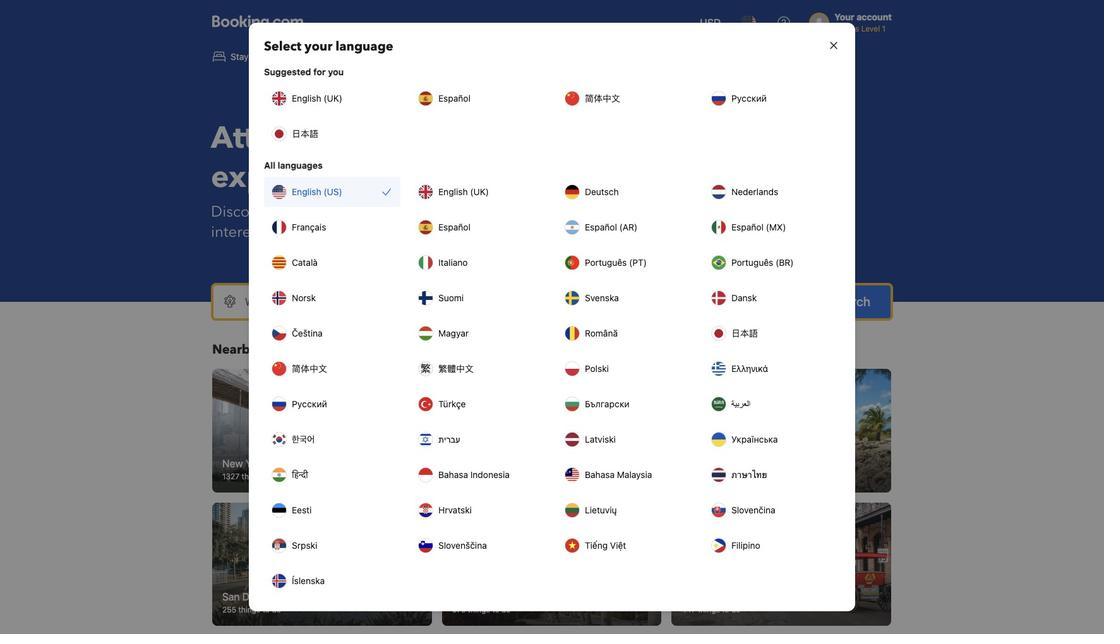 Task type: locate. For each thing, give the bounding box(es) containing it.
bahasa for bahasa malaysia
[[585, 470, 615, 480]]

română button
[[557, 319, 694, 349]]

1 horizontal spatial português
[[732, 257, 774, 268]]

0 vertical spatial 日本語 button
[[264, 119, 401, 149]]

0 horizontal spatial 日本語
[[292, 128, 319, 139]]

match
[[519, 202, 562, 222]]

675 things to do
[[452, 606, 511, 615]]

do left हिन्दी
[[275, 472, 284, 481]]

and
[[535, 118, 590, 159], [383, 202, 410, 222], [273, 222, 300, 243]]

0 horizontal spatial english (uk)
[[292, 93, 343, 104]]

1 vertical spatial español button
[[411, 212, 547, 243]]

(uk)
[[324, 93, 343, 104], [470, 186, 489, 197]]

1 horizontal spatial your
[[566, 202, 597, 222]]

dansk button
[[704, 283, 841, 313]]

filipino
[[732, 540, 761, 551]]

las vegas image
[[442, 369, 662, 493]]

+
[[389, 51, 394, 62]]

do right 255 in the bottom of the page
[[272, 606, 281, 615]]

for
[[313, 66, 326, 77]]

english down suggested for you
[[292, 93, 321, 104]]

0 horizontal spatial português
[[585, 257, 627, 268]]

slovenčina
[[732, 505, 776, 516]]

english
[[292, 93, 321, 104], [292, 186, 321, 197], [439, 186, 468, 197]]

1 vertical spatial english (uk)
[[439, 186, 489, 197]]

activities,
[[387, 118, 527, 159]]

español inside button
[[585, 222, 617, 233]]

català button
[[264, 248, 401, 278]]

română
[[585, 328, 618, 339]]

繁體中文
[[439, 363, 474, 374]]

(uk) down activities,
[[470, 186, 489, 197]]

suggested
[[264, 66, 311, 77]]

0 vertical spatial (uk)
[[324, 93, 343, 104]]

do inside new york 1327 things to do
[[275, 472, 284, 481]]

0 horizontal spatial 简体中文 button
[[264, 354, 401, 384]]

things
[[242, 472, 264, 481], [469, 472, 491, 481], [698, 472, 720, 481], [239, 606, 261, 615], [468, 606, 490, 615], [698, 606, 720, 615]]

things inside key west 207 things to do
[[698, 472, 720, 481]]

(br)
[[776, 257, 794, 268]]

español up activities,
[[439, 93, 471, 104]]

bahasa inside button
[[585, 470, 615, 480]]

english (uk) down activities,
[[439, 186, 489, 197]]

1 horizontal spatial (uk)
[[470, 186, 489, 197]]

1327
[[222, 472, 240, 481]]

português inside button
[[585, 257, 627, 268]]

bahasa indonesia button
[[411, 460, 547, 490]]

to inside attractions, activities, and experiences discover new attractions and experiences to match your interests and travel style
[[502, 202, 516, 222]]

0 vertical spatial русский
[[732, 93, 767, 104]]

español button for español (ar)
[[411, 212, 547, 243]]

2 bahasa from the left
[[585, 470, 615, 480]]

0 vertical spatial your
[[305, 38, 333, 55]]

694 things to do link
[[442, 369, 662, 493]]

to left हिन्दी
[[266, 472, 273, 481]]

new york 1327 things to do
[[222, 458, 284, 481]]

things right 447
[[698, 606, 720, 615]]

bahasa left malaysia
[[585, 470, 615, 480]]

all languages
[[264, 160, 323, 171]]

1 vertical spatial русский button
[[264, 389, 401, 420]]

bahasa malaysia button
[[557, 460, 694, 490]]

things down diego
[[239, 606, 261, 615]]

español button up activities,
[[411, 83, 547, 114]]

việt
[[611, 540, 627, 551]]

português for português (br)
[[732, 257, 774, 268]]

magyar
[[439, 328, 469, 339]]

0 horizontal spatial experiences
[[211, 157, 390, 198]]

nederlands button
[[704, 177, 841, 207]]

west
[[702, 458, 725, 469]]

your inside attractions, activities, and experiences discover new attractions and experiences to match your interests and travel style
[[566, 202, 597, 222]]

english left (us)
[[292, 186, 321, 197]]

filipino button
[[704, 531, 841, 561]]

1 vertical spatial 简体中文
[[292, 363, 327, 374]]

english (uk) button down activities,
[[411, 177, 547, 207]]

1 vertical spatial 日本語
[[732, 328, 758, 339]]

bahasa inside 'button'
[[439, 470, 468, 480]]

0 vertical spatial 日本語
[[292, 128, 319, 139]]

1 bahasa from the left
[[439, 470, 468, 480]]

york
[[246, 458, 266, 469]]

things inside new york 1327 things to do
[[242, 472, 264, 481]]

svenska button
[[557, 283, 694, 313]]

português for português (pt)
[[585, 257, 627, 268]]

português left (pt)
[[585, 257, 627, 268]]

简体中文
[[585, 93, 621, 104], [292, 363, 327, 374]]

1 vertical spatial english (uk) button
[[411, 177, 547, 207]]

things down york
[[242, 472, 264, 481]]

things inside san diego 255 things to do
[[239, 606, 261, 615]]

latviski
[[585, 434, 616, 445]]

1 português from the left
[[585, 257, 627, 268]]

türkçe
[[439, 399, 466, 410]]

1 horizontal spatial 日本語 button
[[704, 319, 841, 349]]

lietuvių button
[[557, 496, 694, 526]]

2 español button from the top
[[411, 212, 547, 243]]

to down diego
[[263, 606, 270, 615]]

flights
[[295, 51, 322, 62]]

español left (ar)
[[585, 222, 617, 233]]

0 horizontal spatial english (uk) button
[[264, 83, 401, 114]]

hrvatski button
[[411, 496, 547, 526]]

русский
[[732, 93, 767, 104], [292, 399, 327, 410]]

日本語 for rightmost 日本語 button
[[732, 328, 758, 339]]

do right 447
[[732, 606, 741, 615]]

(pt)
[[630, 257, 647, 268]]

español (ar) button
[[557, 212, 694, 243]]

русский button
[[704, 83, 841, 114], [264, 389, 401, 420]]

español button up italiano 'button'
[[411, 212, 547, 243]]

0 vertical spatial experiences
[[211, 157, 390, 198]]

日本語 up the languages
[[292, 128, 319, 139]]

key west image
[[672, 369, 892, 493]]

简体中文 button
[[557, 83, 694, 114], [264, 354, 401, 384]]

to right 447
[[723, 606, 730, 615]]

português (br)
[[732, 257, 794, 268]]

1 vertical spatial 日本語 button
[[704, 319, 841, 349]]

attractions,
[[211, 118, 380, 159]]

0 vertical spatial русский button
[[704, 83, 841, 114]]

1 horizontal spatial english (uk) button
[[411, 177, 547, 207]]

english for english (uk)
[[292, 186, 321, 197]]

1 vertical spatial your
[[566, 202, 597, 222]]

0 vertical spatial español button
[[411, 83, 547, 114]]

0 vertical spatial 简体中文
[[585, 93, 621, 104]]

1 horizontal spatial 日本語
[[732, 328, 758, 339]]

日本語 button up the languages
[[264, 119, 401, 149]]

español button for 简体中文
[[411, 83, 547, 114]]

san diego 255 things to do
[[222, 592, 281, 615]]

things down west
[[698, 472, 720, 481]]

1 horizontal spatial english (uk)
[[439, 186, 489, 197]]

flights link
[[266, 43, 333, 71]]

norsk button
[[264, 283, 401, 313]]

1 horizontal spatial bahasa
[[585, 470, 615, 480]]

dansk
[[732, 293, 757, 303]]

select
[[264, 38, 302, 55]]

suomi
[[439, 293, 464, 303]]

português (pt) button
[[557, 248, 694, 278]]

to inside key west 207 things to do
[[722, 472, 729, 481]]

українська button
[[704, 425, 841, 455]]

english inside "english (us)" button
[[292, 186, 321, 197]]

tiếng việt button
[[557, 531, 694, 561]]

nearby
[[212, 341, 257, 358]]

bahasa indonesia
[[439, 470, 510, 480]]

language
[[336, 38, 394, 55]]

español
[[439, 93, 471, 104], [439, 222, 471, 233], [585, 222, 617, 233], [732, 222, 764, 233]]

latviski button
[[557, 425, 694, 455]]

0 vertical spatial 简体中文 button
[[557, 83, 694, 114]]

日本語 button up ελληνικά button
[[704, 319, 841, 349]]

(uk) down the you
[[324, 93, 343, 104]]

key west 207 things to do
[[682, 458, 740, 481]]

1 horizontal spatial русский
[[732, 93, 767, 104]]

1 horizontal spatial русский button
[[704, 83, 841, 114]]

1 español button from the top
[[411, 83, 547, 114]]

1 horizontal spatial 简体中文
[[585, 93, 621, 104]]

694
[[452, 472, 467, 481]]

bahasa up "hrvatski" on the left of page
[[439, 470, 468, 480]]

english (uk) down for
[[292, 93, 343, 104]]

español up italiano
[[439, 222, 471, 233]]

do inside key west 207 things to do
[[731, 472, 740, 481]]

do up slovenčina
[[731, 472, 740, 481]]

日本語 button
[[264, 119, 401, 149], [704, 319, 841, 349]]

0 horizontal spatial 日本語 button
[[264, 119, 401, 149]]

2 português from the left
[[732, 257, 774, 268]]

english (uk)
[[292, 93, 343, 104], [439, 186, 489, 197]]

1 vertical spatial 简体中文 button
[[264, 354, 401, 384]]

eesti button
[[264, 496, 401, 526]]

to
[[502, 202, 516, 222], [266, 472, 273, 481], [493, 472, 500, 481], [722, 472, 729, 481], [263, 606, 270, 615], [492, 606, 500, 615], [723, 606, 730, 615]]

stays
[[231, 51, 253, 62]]

english (uk) button down the you
[[264, 83, 401, 114]]

to left match
[[502, 202, 516, 222]]

українська
[[732, 434, 778, 445]]

to right 675
[[492, 606, 500, 615]]

português inside button
[[732, 257, 774, 268]]

your down deutsch
[[566, 202, 597, 222]]

english (uk) button
[[264, 83, 401, 114], [411, 177, 547, 207]]

1 vertical spatial русский
[[292, 399, 327, 410]]

your inside "dialog"
[[305, 38, 333, 55]]

português left (br)
[[732, 257, 774, 268]]

0 horizontal spatial your
[[305, 38, 333, 55]]

0 horizontal spatial русский
[[292, 399, 327, 410]]

íslenska button
[[264, 566, 401, 597]]

select your language dialog
[[234, 8, 871, 627]]

0 horizontal spatial (uk)
[[324, 93, 343, 104]]

nearby destinations
[[212, 341, 336, 358]]

your
[[305, 38, 333, 55], [566, 202, 597, 222]]

0 horizontal spatial bahasa
[[439, 470, 468, 480]]

español button
[[411, 83, 547, 114], [411, 212, 547, 243]]

675
[[452, 606, 466, 615]]

русский for leftmost русский button
[[292, 399, 327, 410]]

日本語 down "dansk"
[[732, 328, 758, 339]]

srpski button
[[264, 531, 401, 561]]

you
[[328, 66, 344, 77]]

to down west
[[722, 472, 729, 481]]

your up for
[[305, 38, 333, 55]]

1 vertical spatial experiences
[[414, 202, 498, 222]]



Task type: vqa. For each thing, say whether or not it's contained in the screenshot.
Properties inside Managed by TrustBNB - Safe, Trusted by 1000s of Travelers Company review score: 8.9 Based on 255 reviews from 11 properties
no



Task type: describe. For each thing, give the bounding box(es) containing it.
do inside san diego 255 things to do
[[272, 606, 281, 615]]

català
[[292, 257, 318, 268]]

deutsch
[[585, 186, 619, 197]]

magyar button
[[411, 319, 547, 349]]

san
[[222, 592, 240, 603]]

русский for rightmost русский button
[[732, 93, 767, 104]]

0 horizontal spatial русский button
[[264, 389, 401, 420]]

polski
[[585, 363, 609, 374]]

español (mx)
[[732, 222, 787, 233]]

diego
[[242, 592, 269, 603]]

suomi button
[[411, 283, 547, 313]]

0 vertical spatial english (uk) button
[[264, 83, 401, 114]]

malaysia
[[617, 470, 653, 480]]

slovenščina button
[[411, 531, 547, 561]]

norsk
[[292, 293, 316, 303]]

ελληνικά
[[732, 363, 769, 374]]

nederlands
[[732, 186, 779, 197]]

english (us)
[[292, 186, 342, 197]]

207
[[682, 472, 696, 481]]

हिन्दी button
[[264, 460, 401, 490]]

bahasa malaysia
[[585, 470, 653, 480]]

hotel
[[397, 51, 418, 62]]

한국어
[[292, 434, 315, 445]]

to inside new york 1327 things to do
[[266, 472, 273, 481]]

447 things to do
[[682, 606, 741, 615]]

search button
[[811, 286, 891, 319]]

search
[[831, 295, 871, 309]]

all
[[264, 160, 276, 171]]

deutsch button
[[557, 177, 694, 207]]

things right 694
[[469, 472, 491, 481]]

interests
[[211, 222, 269, 243]]

255
[[222, 606, 236, 615]]

français
[[292, 222, 326, 233]]

style
[[345, 222, 377, 243]]

new
[[222, 458, 243, 469]]

1 vertical spatial (uk)
[[470, 186, 489, 197]]

travel
[[303, 222, 342, 243]]

עברית
[[439, 434, 460, 445]]

miami image
[[442, 503, 662, 626]]

हिन्दी
[[292, 470, 308, 480]]

čeština
[[292, 328, 323, 339]]

日本語 for the left 日本語 button
[[292, 128, 319, 139]]

한국어 button
[[264, 425, 401, 455]]

español (mx) button
[[704, 212, 841, 243]]

slovenščina
[[439, 540, 487, 551]]

flight + hotel link
[[335, 43, 429, 71]]

languages
[[278, 160, 323, 171]]

español left (mx) at right top
[[732, 222, 764, 233]]

türkçe button
[[411, 389, 547, 420]]

tiếng việt
[[585, 540, 627, 551]]

eesti
[[292, 505, 312, 516]]

עברית button
[[411, 425, 547, 455]]

0 horizontal spatial 简体中文
[[292, 363, 327, 374]]

0 horizontal spatial and
[[273, 222, 300, 243]]

繁體中文 button
[[411, 354, 547, 384]]

english for 日本語
[[292, 93, 321, 104]]

lietuvių
[[585, 505, 617, 516]]

(ar)
[[620, 222, 638, 233]]

0 vertical spatial english (uk)
[[292, 93, 343, 104]]

العربية
[[732, 399, 751, 410]]

polski button
[[557, 354, 694, 384]]

italiano button
[[411, 248, 547, 278]]

447
[[682, 606, 696, 615]]

destinations
[[261, 341, 336, 358]]

to right 694
[[493, 472, 500, 481]]

2 horizontal spatial and
[[535, 118, 590, 159]]

čeština button
[[264, 319, 401, 349]]

português (br) button
[[704, 248, 841, 278]]

ภาษาไทย button
[[704, 460, 841, 490]]

do up hrvatski button
[[503, 472, 512, 481]]

български button
[[557, 389, 694, 420]]

booking.com image
[[212, 15, 303, 30]]

indonesia
[[471, 470, 510, 480]]

(mx)
[[766, 222, 787, 233]]

العربية button
[[704, 389, 841, 420]]

select your language
[[264, 38, 394, 55]]

íslenska
[[292, 576, 325, 587]]

english (us) button
[[264, 177, 401, 207]]

svenska
[[585, 293, 619, 303]]

447 things to do link
[[672, 503, 892, 626]]

ภาษาไทย
[[732, 470, 768, 480]]

attractions, activities, and experiences discover new attractions and experiences to match your interests and travel style
[[211, 118, 597, 243]]

1 horizontal spatial and
[[383, 202, 410, 222]]

things right 675
[[468, 606, 490, 615]]

675 things to do link
[[442, 503, 662, 626]]

key
[[682, 458, 699, 469]]

slovenčina button
[[704, 496, 841, 526]]

new orleans image
[[672, 503, 892, 626]]

new
[[275, 202, 304, 222]]

flight
[[364, 51, 386, 62]]

1 horizontal spatial 简体中文 button
[[557, 83, 694, 114]]

san diego image
[[212, 503, 432, 626]]

1 horizontal spatial experiences
[[414, 202, 498, 222]]

english down activities,
[[439, 186, 468, 197]]

do right 675
[[502, 606, 511, 615]]

български
[[585, 399, 630, 410]]

bahasa for bahasa indonesia
[[439, 470, 468, 480]]

to inside san diego 255 things to do
[[263, 606, 270, 615]]

new york image
[[212, 369, 432, 493]]



